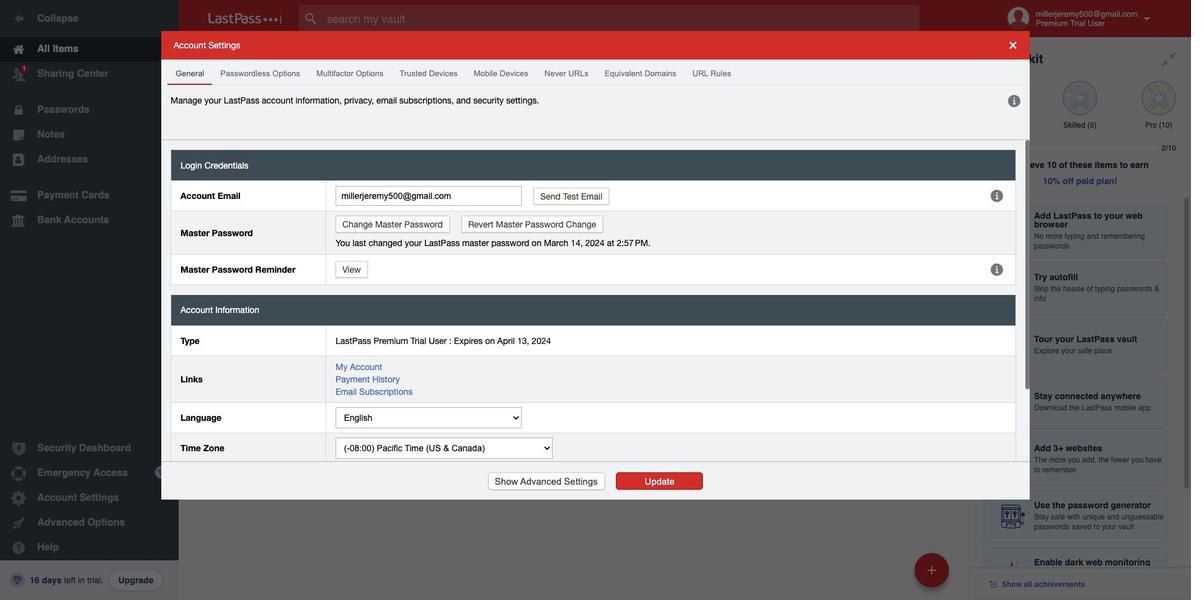 Task type: describe. For each thing, give the bounding box(es) containing it.
lastpass image
[[209, 13, 282, 24]]

vault options navigation
[[179, 37, 969, 74]]

search my vault text field
[[299, 5, 944, 32]]

main navigation navigation
[[0, 0, 179, 601]]



Task type: locate. For each thing, give the bounding box(es) containing it.
new item image
[[928, 566, 937, 575]]

Search search field
[[299, 5, 944, 32]]

new item navigation
[[910, 550, 957, 601]]



Task type: vqa. For each thing, say whether or not it's contained in the screenshot.
search my vault text field
yes



